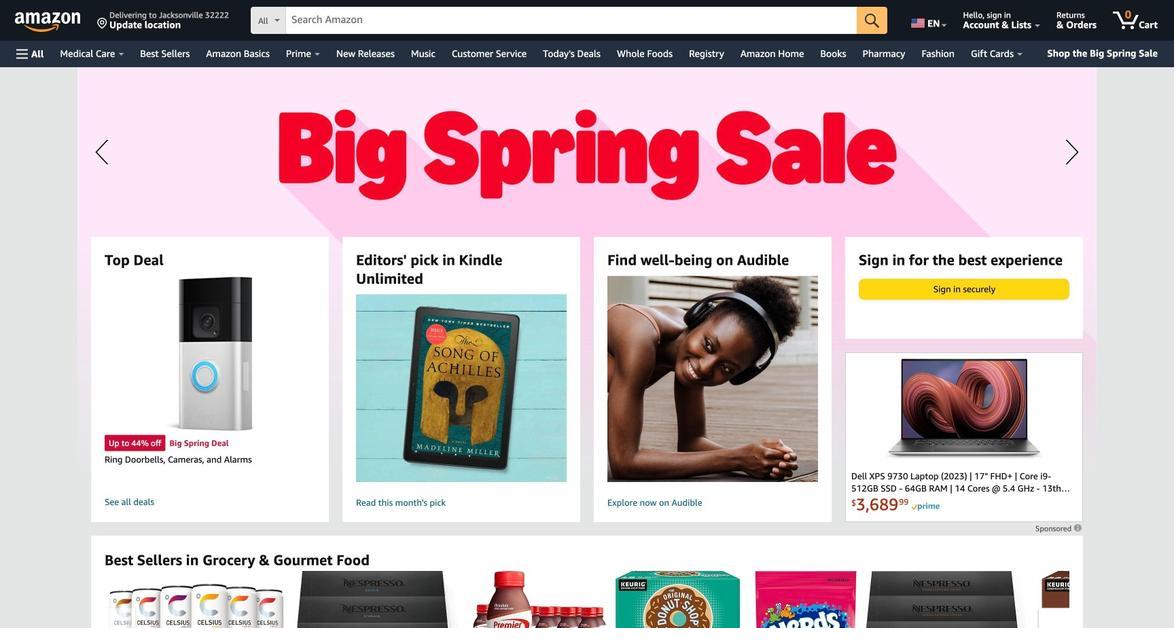 Task type: locate. For each thing, give the bounding box(es) containing it.
list
[[105, 571, 1174, 628]]

None submit
[[857, 7, 887, 34]]

big spring sale image
[[77, 67, 1097, 475]]

Search Amazon text field
[[286, 7, 857, 33]]

premier protein shake, chocolate, 30g protein 1g sugar 24 vitamins minerals nutrients to support immune health, 11.50 fl... image
[[472, 571, 607, 628]]

None search field
[[251, 7, 887, 35]]

celsius assorted flavors official variety pack, functional essential energy drinks, 12 fl oz (pack of 12) image
[[105, 584, 288, 628]]

the original donut shop regular, single-serve keurig k-cup pods, medium roast coffee pods, 32 count image
[[614, 571, 748, 628]]

none submit inside 'navigation' navigation
[[857, 7, 887, 34]]

main content
[[0, 67, 1174, 628]]

mccafe premium medium roast k-cup coffee pods (32 pods) image
[[1041, 571, 1174, 628]]

nerds gummy clusters candy, rainbow, resealable 8 ounce bag image
[[755, 571, 857, 628]]



Task type: vqa. For each thing, say whether or not it's contained in the screenshot.
AMAZON image
yes



Task type: describe. For each thing, give the bounding box(es) containing it.
nespresso capsules vertuoline, medium and dark roast coffee, variety pack, stormio, odacio, melozio, 30 count, brews... image
[[295, 571, 465, 628]]

nespresso capsules vertuoline, double espresso chiaro, medium roast coffee, 10 count (pack of 3) coffee pods, brews 2.7... image
[[864, 571, 1034, 628]]

a woman with headphones listens to audible. image
[[584, 276, 841, 482]]

none search field inside 'navigation' navigation
[[251, 7, 887, 35]]

ring doorbells, cameras, and alarms image
[[165, 276, 255, 432]]

navigation navigation
[[0, 0, 1174, 67]]

editors' pick for march in kindle unlimited: the song of achilles by madeline miller image
[[344, 295, 578, 482]]

amazon image
[[15, 12, 81, 33]]



